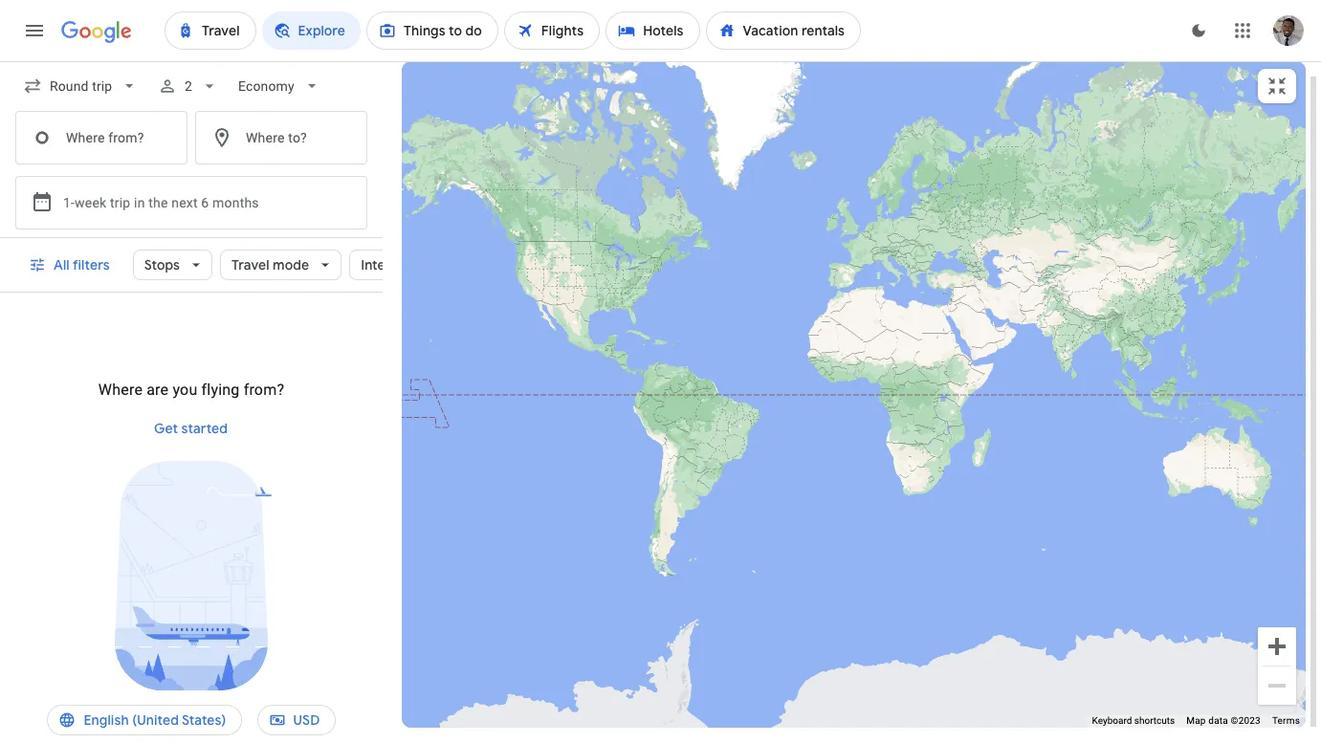 Task type: vqa. For each thing, say whether or not it's contained in the screenshot.
STOPS on the left
yes



Task type: locate. For each thing, give the bounding box(es) containing it.
None field
[[15, 69, 147, 103], [231, 69, 329, 103], [15, 69, 147, 103], [231, 69, 329, 103]]

2 button
[[151, 63, 227, 109]]

next
[[171, 195, 198, 211]]

get started button
[[147, 406, 236, 452]]

english (united states)
[[84, 712, 226, 729]]

english
[[84, 712, 129, 729]]

flying
[[201, 381, 240, 399]]

week
[[75, 195, 107, 211]]

2
[[185, 78, 193, 94]]

usd
[[293, 712, 320, 729]]

the
[[149, 195, 168, 211]]

map region
[[364, 0, 1321, 743]]

travel mode
[[232, 256, 309, 274]]

where are you flying from?
[[98, 381, 284, 399]]

map data ©2023
[[1187, 716, 1261, 726]]

states)
[[182, 712, 226, 729]]

filters
[[73, 256, 110, 274]]

stops button
[[133, 242, 212, 288]]

usd button
[[257, 698, 335, 743]]

stops
[[144, 256, 180, 274]]

main menu image
[[23, 19, 46, 42]]

change appearance image
[[1176, 8, 1222, 54]]

terms
[[1273, 716, 1300, 726]]

get
[[154, 420, 179, 437]]

(united
[[132, 712, 179, 729]]

travel mode button
[[220, 242, 342, 288]]

you
[[173, 381, 198, 399]]

keyboard shortcuts button
[[1092, 715, 1175, 728]]

all filters button
[[17, 242, 125, 288]]

Where to? text field
[[195, 111, 367, 165]]

in
[[134, 195, 145, 211]]



Task type: describe. For each thing, give the bounding box(es) containing it.
all filters
[[54, 256, 110, 274]]

english (united states) button
[[47, 698, 242, 743]]

started
[[182, 420, 228, 437]]

keyboard shortcuts
[[1092, 716, 1175, 726]]

get started
[[154, 420, 228, 437]]

data
[[1209, 716, 1229, 726]]

from?
[[244, 381, 284, 399]]

interests button
[[349, 242, 450, 288]]

are
[[147, 381, 169, 399]]

mode
[[273, 256, 309, 274]]

all
[[54, 256, 70, 274]]

where
[[98, 381, 143, 399]]

1-week trip in the next 6 months button
[[15, 176, 367, 230]]

travel
[[232, 256, 270, 274]]

6
[[201, 195, 209, 211]]

map
[[1187, 716, 1206, 726]]

filters form
[[0, 61, 383, 238]]

terms link
[[1273, 716, 1300, 726]]

1-
[[63, 195, 75, 211]]

©2023
[[1231, 716, 1261, 726]]

months
[[212, 195, 259, 211]]

view smaller map image
[[1266, 75, 1289, 98]]

interests
[[361, 256, 417, 274]]

shortcuts
[[1135, 716, 1175, 726]]

1-week trip in the next 6 months
[[63, 195, 259, 211]]

loading results progress bar
[[0, 61, 1321, 65]]

Where from? text field
[[15, 111, 188, 165]]

trip
[[110, 195, 131, 211]]

keyboard
[[1092, 716, 1132, 726]]



